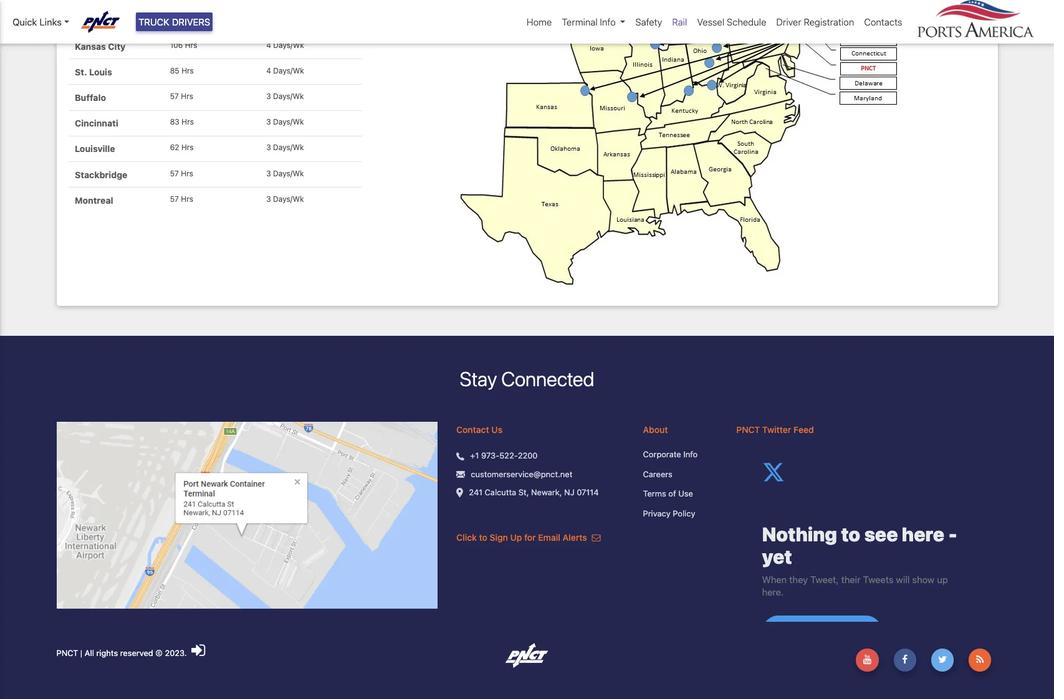 Task type: vqa. For each thing, say whether or not it's contained in the screenshot.
the top 17:00
no



Task type: locate. For each thing, give the bounding box(es) containing it.
1 vertical spatial 57
[[170, 169, 179, 178]]

terms
[[643, 489, 667, 499]]

2 4 days/wk from the top
[[266, 66, 304, 75]]

pnct
[[737, 425, 760, 436], [56, 649, 78, 659]]

terminal info link
[[557, 10, 631, 34]]

info for terminal info
[[600, 16, 616, 27]]

1 vertical spatial info
[[684, 450, 698, 460]]

days/wk for buffalo
[[273, 92, 304, 101]]

hrs for kansas city
[[185, 40, 197, 50]]

3 for montreal
[[266, 194, 271, 204]]

connected
[[502, 367, 595, 391]]

info
[[600, 16, 616, 27], [684, 450, 698, 460]]

click to sign up for email alerts
[[457, 533, 590, 543]]

0 vertical spatial 4
[[266, 40, 271, 50]]

3 days/wk for cincinnati
[[266, 117, 304, 127]]

4 3 from the top
[[266, 169, 271, 178]]

of
[[669, 489, 676, 499]]

1 57 from the top
[[170, 92, 179, 101]]

1 vertical spatial 57 hrs
[[170, 169, 193, 178]]

cincinnati
[[75, 118, 118, 129]]

louisville
[[75, 144, 115, 154]]

0 vertical spatial pnct
[[737, 425, 760, 436]]

safety link
[[631, 10, 667, 34]]

rights
[[96, 649, 118, 659]]

sign
[[490, 533, 508, 543]]

3 for louisville
[[266, 143, 271, 152]]

driver registration link
[[772, 10, 860, 34]]

hrs for st. louis
[[182, 66, 194, 75]]

+1
[[470, 451, 479, 461]]

3
[[266, 92, 271, 101], [266, 117, 271, 127], [266, 143, 271, 152], [266, 169, 271, 178], [266, 194, 271, 204]]

3 days/wk for buffalo
[[266, 92, 304, 101]]

241 calcutta st, newark, nj 07114
[[469, 488, 599, 498]]

4 3 days/wk from the top
[[266, 169, 304, 178]]

cleveland
[[75, 15, 117, 26]]

driver registration
[[777, 16, 855, 27]]

2 4 from the top
[[266, 66, 271, 75]]

truck
[[138, 16, 170, 27]]

days/wk for louisville
[[273, 143, 304, 152]]

83
[[170, 117, 180, 127]]

3 3 days/wk from the top
[[266, 143, 304, 152]]

terms of use link
[[643, 489, 718, 501]]

4 days/wk
[[266, 40, 304, 50], [266, 66, 304, 75]]

5 days/wk from the top
[[273, 143, 304, 152]]

terminal
[[562, 16, 598, 27]]

2 3 from the top
[[266, 117, 271, 127]]

4 days/wk from the top
[[273, 117, 304, 127]]

driver
[[777, 16, 802, 27]]

kansas
[[75, 41, 106, 52]]

terminal info
[[562, 16, 616, 27]]

twitter
[[763, 425, 792, 436]]

email
[[538, 533, 561, 543]]

2023.
[[165, 649, 187, 659]]

stay
[[460, 367, 497, 391]]

0 horizontal spatial info
[[600, 16, 616, 27]]

83 hrs
[[170, 117, 194, 127]]

3 days/wk
[[266, 92, 304, 101], [266, 117, 304, 127], [266, 143, 304, 152], [266, 169, 304, 178], [266, 194, 304, 204]]

days/wk for cincinnati
[[273, 117, 304, 127]]

2 3 days/wk from the top
[[266, 117, 304, 127]]

1 vertical spatial 4 days/wk
[[266, 66, 304, 75]]

days/wk
[[273, 40, 304, 50], [273, 66, 304, 75], [273, 92, 304, 101], [273, 117, 304, 127], [273, 143, 304, 152], [273, 169, 304, 178], [273, 194, 304, 204]]

5 3 days/wk from the top
[[266, 194, 304, 204]]

4 days/wk for st. louis
[[266, 66, 304, 75]]

info up careers link
[[684, 450, 698, 460]]

pnct left twitter
[[737, 425, 760, 436]]

us
[[492, 425, 503, 436]]

pnct for pnct twitter feed
[[737, 425, 760, 436]]

2 57 hrs from the top
[[170, 169, 193, 178]]

nj
[[564, 488, 575, 498]]

3 days/wk from the top
[[273, 92, 304, 101]]

about
[[643, 425, 668, 436]]

57 for buffalo
[[170, 92, 179, 101]]

5 3 from the top
[[266, 194, 271, 204]]

truck drivers
[[138, 16, 210, 27]]

2 days/wk from the top
[[273, 66, 304, 75]]

st. louis
[[75, 67, 112, 77]]

1 4 from the top
[[266, 40, 271, 50]]

quick links link
[[12, 15, 69, 29]]

to
[[479, 533, 488, 543]]

envelope o image
[[592, 534, 601, 543]]

info for corporate info
[[684, 450, 698, 460]]

drivers
[[172, 16, 210, 27]]

1 horizontal spatial info
[[684, 450, 698, 460]]

0 vertical spatial info
[[600, 16, 616, 27]]

57 hrs for stackbridge
[[170, 169, 193, 178]]

7 days/wk from the top
[[273, 194, 304, 204]]

106 hrs
[[170, 40, 197, 50]]

3 57 hrs from the top
[[170, 194, 193, 204]]

kansas city
[[75, 41, 126, 52]]

corporate info link
[[643, 449, 718, 461]]

41
[[170, 15, 178, 24]]

up
[[510, 533, 522, 543]]

57 for montreal
[[170, 194, 179, 204]]

info right terminal
[[600, 16, 616, 27]]

vessel schedule link
[[692, 10, 772, 34]]

pnct left the |
[[56, 649, 78, 659]]

+1 973-522-2200
[[470, 451, 538, 461]]

0 vertical spatial 4 days/wk
[[266, 40, 304, 50]]

0 vertical spatial 57
[[170, 92, 179, 101]]

6 days/wk from the top
[[273, 169, 304, 178]]

241
[[469, 488, 483, 498]]

106
[[170, 40, 183, 50]]

st,
[[519, 488, 529, 498]]

57
[[170, 92, 179, 101], [170, 169, 179, 178], [170, 194, 179, 204]]

hrs for montreal
[[181, 194, 193, 204]]

0 horizontal spatial pnct
[[56, 649, 78, 659]]

1 57 hrs from the top
[[170, 92, 193, 101]]

3 3 from the top
[[266, 143, 271, 152]]

4
[[266, 40, 271, 50], [266, 66, 271, 75]]

3 57 from the top
[[170, 194, 179, 204]]

newark,
[[531, 488, 562, 498]]

hrs for cleveland
[[180, 15, 193, 24]]

rail
[[672, 16, 687, 27]]

stackbridge
[[75, 169, 127, 180]]

1 horizontal spatial pnct
[[737, 425, 760, 436]]

0 vertical spatial 57 hrs
[[170, 92, 193, 101]]

reserved
[[120, 649, 153, 659]]

2 vertical spatial 57
[[170, 194, 179, 204]]

links
[[40, 16, 62, 27]]

1 days/wk from the top
[[273, 40, 304, 50]]

1 4 days/wk from the top
[[266, 40, 304, 50]]

1 vertical spatial pnct
[[56, 649, 78, 659]]

stay connected
[[460, 367, 595, 391]]

2 vertical spatial 57 hrs
[[170, 194, 193, 204]]

vessel schedule
[[697, 16, 767, 27]]

2 57 from the top
[[170, 169, 179, 178]]

sign in image
[[192, 643, 205, 659]]

rail link
[[667, 10, 692, 34]]

truck drivers link
[[136, 12, 213, 31]]

1 3 from the top
[[266, 92, 271, 101]]

contacts
[[865, 16, 903, 27]]

1 vertical spatial 4
[[266, 66, 271, 75]]

privacy
[[643, 509, 671, 519]]

1 3 days/wk from the top
[[266, 92, 304, 101]]



Task type: describe. For each thing, give the bounding box(es) containing it.
all
[[85, 649, 94, 659]]

schedule
[[727, 16, 767, 27]]

hrs for cincinnati
[[182, 117, 194, 127]]

3 days/wk for stackbridge
[[266, 169, 304, 178]]

2200
[[518, 451, 538, 461]]

85
[[170, 66, 179, 75]]

home
[[527, 16, 552, 27]]

3 days/wk for montreal
[[266, 194, 304, 204]]

quick links
[[12, 16, 62, 27]]

customerservice@pnct.net link
[[471, 469, 573, 481]]

57 hrs for montreal
[[170, 194, 193, 204]]

feed
[[794, 425, 814, 436]]

registration
[[804, 16, 855, 27]]

4 days/wk for kansas city
[[266, 40, 304, 50]]

3 for cincinnati
[[266, 117, 271, 127]]

click to sign up for email alerts link
[[457, 533, 601, 543]]

montreal
[[75, 195, 113, 206]]

days/wk for kansas city
[[273, 40, 304, 50]]

4 for louis
[[266, 66, 271, 75]]

41 hrs
[[170, 15, 193, 24]]

use
[[679, 489, 693, 499]]

safety
[[636, 16, 662, 27]]

973-
[[481, 451, 500, 461]]

privacy policy
[[643, 509, 696, 519]]

|
[[80, 649, 82, 659]]

522-
[[500, 451, 518, 461]]

st.
[[75, 67, 87, 77]]

corporate info
[[643, 450, 698, 460]]

57 for stackbridge
[[170, 169, 179, 178]]

policy
[[673, 509, 696, 519]]

days/wk for montreal
[[273, 194, 304, 204]]

hrs for buffalo
[[181, 92, 193, 101]]

privacy policy link
[[643, 508, 718, 520]]

corporate
[[643, 450, 681, 460]]

4 for city
[[266, 40, 271, 50]]

terms of use
[[643, 489, 693, 499]]

85 hrs
[[170, 66, 194, 75]]

contact us
[[457, 425, 503, 436]]

07114
[[577, 488, 599, 498]]

careers link
[[643, 469, 718, 481]]

louis
[[89, 67, 112, 77]]

©
[[155, 649, 163, 659]]

careers
[[643, 470, 673, 480]]

hrs for stackbridge
[[181, 169, 193, 178]]

241 calcutta st, newark, nj 07114 link
[[469, 487, 599, 500]]

days/wk for stackbridge
[[273, 169, 304, 178]]

city
[[108, 41, 126, 52]]

62
[[170, 143, 179, 152]]

pnct for pnct | all rights reserved © 2023.
[[56, 649, 78, 659]]

customerservice@pnct.net
[[471, 470, 573, 480]]

calcutta
[[485, 488, 517, 498]]

pnct | all rights reserved © 2023.
[[56, 649, 189, 659]]

62 hrs
[[170, 143, 194, 152]]

3 days/wk for louisville
[[266, 143, 304, 152]]

for
[[525, 533, 536, 543]]

contact
[[457, 425, 489, 436]]

quick
[[12, 16, 37, 27]]

3 for stackbridge
[[266, 169, 271, 178]]

alerts
[[563, 533, 587, 543]]

rail image
[[451, 0, 916, 294]]

pnct twitter feed
[[737, 425, 814, 436]]

3 for buffalo
[[266, 92, 271, 101]]

click
[[457, 533, 477, 543]]

home link
[[522, 10, 557, 34]]

hrs for louisville
[[181, 143, 194, 152]]

vessel
[[697, 16, 725, 27]]

contacts link
[[860, 10, 908, 34]]

57 hrs for buffalo
[[170, 92, 193, 101]]

+1 973-522-2200 link
[[470, 451, 538, 463]]

days/wk for st. louis
[[273, 66, 304, 75]]



